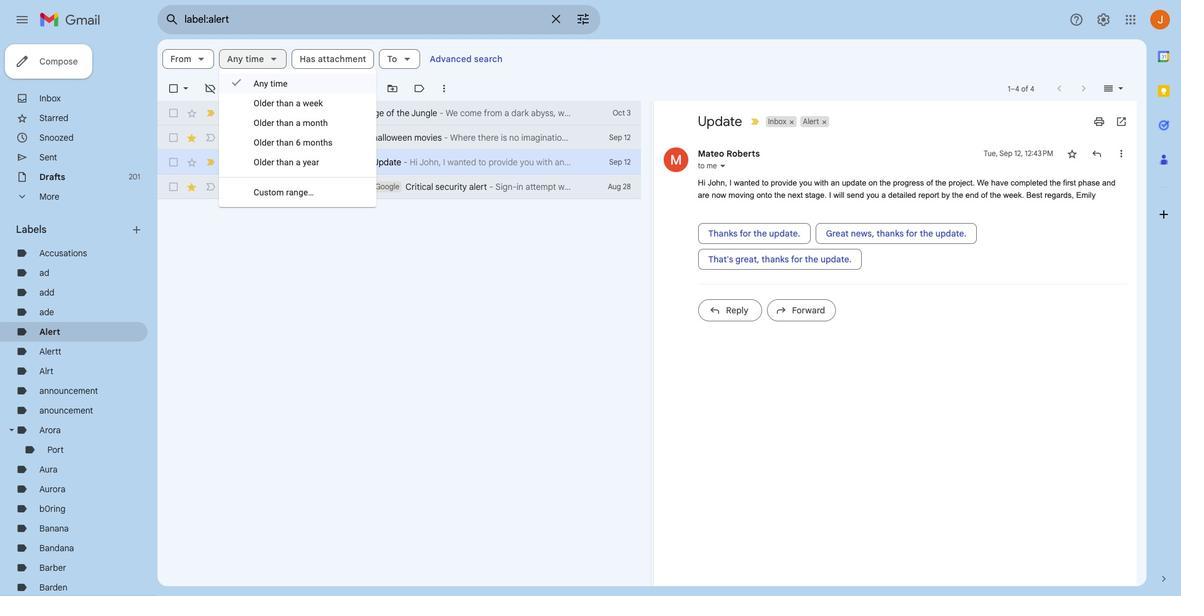 Task type: locate. For each thing, give the bounding box(es) containing it.
0 horizontal spatial i
[[730, 178, 732, 188]]

1 horizontal spatial for
[[791, 254, 803, 265]]

tab list
[[1147, 39, 1182, 553]]

i right 'john,'
[[730, 178, 732, 188]]

0 vertical spatial for
[[740, 228, 752, 239]]

phase
[[1079, 178, 1101, 188]]

0 vertical spatial any time
[[227, 54, 264, 65]]

time up older than a week
[[270, 79, 288, 89]]

moving
[[729, 190, 755, 200]]

me
[[707, 161, 717, 170]]

sep 12 up aug 28
[[609, 158, 631, 167]]

to me
[[698, 161, 717, 170]]

0 horizontal spatial for
[[740, 228, 752, 239]]

any time inside popup button
[[227, 54, 264, 65]]

mateo down bjord 2
[[223, 157, 247, 168]]

ad
[[39, 268, 49, 279]]

0 vertical spatial update.
[[770, 228, 801, 239]]

2 older from the top
[[254, 118, 274, 128]]

an
[[831, 178, 840, 188]]

aug 28
[[608, 182, 631, 191]]

1 row from the top
[[158, 101, 641, 126]]

0 vertical spatial to
[[698, 161, 705, 170]]

3
[[627, 108, 631, 118]]

advanced search options image
[[571, 7, 596, 31]]

bjord for bjord umlaut
[[223, 108, 243, 119]]

bjord down report spam image
[[223, 108, 243, 119]]

of right gorge on the top left
[[386, 108, 395, 119]]

alert for alert link
[[39, 327, 60, 338]]

1 vertical spatial for
[[791, 254, 803, 265]]

older down delete icon in the left top of the page
[[254, 98, 274, 108]]

1 vertical spatial alert
[[39, 327, 60, 338]]

older up the older than a year at the top left of the page
[[254, 138, 274, 148]]

Search mail text field
[[185, 14, 542, 26]]

than up older than a month
[[277, 98, 294, 108]]

1 4 from the left
[[1016, 84, 1020, 93]]

the inside row
[[397, 108, 410, 119]]

bjord left 2
[[246, 132, 266, 143]]

0 horizontal spatial any
[[227, 54, 243, 65]]

4 than from the top
[[277, 158, 294, 167]]

than down older than a week
[[277, 118, 294, 128]]

time up delete icon in the left top of the page
[[246, 54, 264, 65]]

compose button
[[5, 44, 93, 79]]

update. up that's great, thanks for the update.
[[770, 228, 801, 239]]

bandana
[[39, 543, 74, 555]]

0 vertical spatial alert
[[803, 117, 820, 126]]

first
[[1064, 178, 1077, 188]]

remove label "alert" image
[[204, 82, 217, 95]]

4 row from the top
[[158, 175, 641, 199]]

on
[[869, 178, 878, 188]]

1 vertical spatial update.
[[821, 254, 852, 265]]

1 horizontal spatial to
[[762, 178, 769, 188]]

0 horizontal spatial mateo roberts
[[223, 157, 281, 168]]

a left month
[[296, 118, 301, 128]]

0 vertical spatial time
[[246, 54, 264, 65]]

older down bjord 2
[[254, 158, 274, 167]]

a for week
[[296, 98, 301, 108]]

of down "we"
[[982, 190, 988, 200]]

labels heading
[[16, 224, 130, 236]]

snoozed link
[[39, 132, 74, 143]]

delete image
[[258, 82, 271, 95]]

0 horizontal spatial 4
[[1016, 84, 1020, 93]]

anouncement link
[[39, 406, 93, 417]]

inbox for inbox link
[[39, 93, 61, 104]]

than for months
[[277, 138, 294, 148]]

row down the update -
[[158, 175, 641, 199]]

None search field
[[158, 5, 601, 34]]

toggle split pane mode image
[[1103, 82, 1115, 95]]

by
[[942, 190, 950, 200]]

than left the "6"
[[277, 138, 294, 148]]

1 vertical spatial 12
[[624, 158, 631, 167]]

emily
[[1077, 190, 1096, 200]]

any right report spam image
[[254, 79, 268, 89]]

1 vertical spatial any time
[[254, 79, 288, 89]]

report spam image
[[231, 82, 244, 95]]

row down halloween
[[158, 150, 641, 175]]

- right jungle
[[440, 108, 444, 119]]

oct
[[613, 108, 625, 118]]

inbox for "inbox" button
[[768, 117, 787, 126]]

months
[[303, 138, 333, 148]]

- right alert
[[490, 182, 494, 193]]

4 right –
[[1031, 84, 1035, 93]]

has attachment
[[300, 54, 366, 65]]

0 horizontal spatial mateo
[[223, 157, 247, 168]]

for
[[740, 228, 752, 239], [791, 254, 803, 265]]

older for older than a week
[[254, 98, 274, 108]]

2
[[269, 133, 273, 142]]

4 older from the top
[[254, 158, 274, 167]]

1 older from the top
[[254, 98, 274, 108]]

aurora
[[39, 484, 65, 495]]

week.
[[1004, 190, 1025, 200]]

1 vertical spatial sep 12
[[609, 158, 631, 167]]

inbox inside button
[[768, 117, 787, 126]]

port link
[[47, 445, 64, 456]]

1 vertical spatial update
[[373, 157, 402, 168]]

1 vertical spatial bjord
[[246, 132, 266, 143]]

time inside popup button
[[246, 54, 264, 65]]

row down move to icon
[[158, 101, 641, 126]]

0 horizontal spatial bjord
[[223, 108, 243, 119]]

28
[[623, 182, 631, 191]]

1 vertical spatial to
[[762, 178, 769, 188]]

support image
[[1070, 12, 1084, 27]]

older up bjord 2
[[254, 118, 274, 128]]

alert
[[803, 117, 820, 126], [39, 327, 60, 338]]

settings image
[[1097, 12, 1111, 27]]

a for year
[[296, 158, 301, 167]]

0 vertical spatial 12
[[624, 133, 631, 142]]

0 vertical spatial sep 12
[[609, 133, 631, 142]]

month
[[303, 118, 328, 128]]

mark as unread image
[[295, 82, 308, 95]]

any time button
[[219, 49, 287, 69]]

2 12 from the top
[[624, 158, 631, 167]]

banana link
[[39, 524, 69, 535]]

4 right 1
[[1016, 84, 1020, 93]]

1 vertical spatial any
[[254, 79, 268, 89]]

0 horizontal spatial time
[[246, 54, 264, 65]]

any
[[227, 54, 243, 65], [254, 79, 268, 89]]

0 vertical spatial update
[[698, 113, 743, 130]]

1 horizontal spatial update
[[698, 113, 743, 130]]

i left "will"
[[829, 190, 832, 200]]

12 up 28
[[624, 158, 631, 167]]

4
[[1016, 84, 1020, 93], [1031, 84, 1035, 93]]

3 older from the top
[[254, 138, 274, 148]]

tue, sep 12, 12:43 pm
[[984, 149, 1054, 158]]

12,
[[1015, 149, 1024, 158]]

update up show details icon
[[698, 113, 743, 130]]

inbox inside labels navigation
[[39, 93, 61, 104]]

alert inside labels navigation
[[39, 327, 60, 338]]

add to tasks image
[[350, 82, 362, 95]]

1 horizontal spatial alert
[[803, 117, 820, 126]]

0 horizontal spatial to
[[698, 161, 705, 170]]

week
[[303, 98, 323, 108]]

inbox left alert button
[[768, 117, 787, 126]]

1 horizontal spatial 4
[[1031, 84, 1035, 93]]

older for older than 6 months
[[254, 138, 274, 148]]

thanks for the update.
[[709, 228, 801, 239]]

to
[[698, 161, 705, 170], [762, 178, 769, 188]]

b0ring
[[39, 504, 65, 515]]

row containing critical security alert
[[158, 175, 641, 199]]

accusations link
[[39, 248, 87, 259]]

0 vertical spatial you
[[800, 178, 813, 188]]

to left me
[[698, 161, 705, 170]]

mateo roberts up show details icon
[[698, 148, 760, 159]]

progress
[[893, 178, 925, 188]]

none checkbox inside row
[[167, 132, 180, 144]]

has
[[300, 54, 316, 65]]

you down on
[[867, 190, 880, 200]]

clear search image
[[544, 7, 569, 31]]

ade link
[[39, 307, 54, 318]]

1 sep 12 from the top
[[609, 133, 631, 142]]

1 vertical spatial you
[[867, 190, 880, 200]]

1 vertical spatial inbox
[[768, 117, 787, 126]]

time
[[246, 54, 264, 65], [270, 79, 288, 89]]

0 horizontal spatial alert
[[39, 327, 60, 338]]

1 horizontal spatial mateo
[[698, 148, 725, 159]]

2 row from the top
[[158, 126, 641, 150]]

mateo up me
[[698, 148, 725, 159]]

row
[[158, 101, 641, 126], [158, 126, 641, 150], [158, 150, 641, 175], [158, 175, 641, 199]]

of inside row
[[386, 108, 395, 119]]

any up report spam image
[[227, 54, 243, 65]]

you up stage.
[[800, 178, 813, 188]]

12 down 3
[[624, 133, 631, 142]]

a left week
[[296, 98, 301, 108]]

sep 12 down 'oct' in the right of the page
[[609, 133, 631, 142]]

3 row from the top
[[158, 150, 641, 175]]

anouncement
[[39, 406, 93, 417]]

0 vertical spatial i
[[730, 178, 732, 188]]

alert right "inbox" button
[[803, 117, 820, 126]]

older
[[254, 98, 274, 108], [254, 118, 274, 128], [254, 138, 274, 148], [254, 158, 274, 167]]

mateo roberts down bjord 2
[[223, 157, 281, 168]]

any inside any time popup button
[[227, 54, 243, 65]]

1 than from the top
[[277, 98, 294, 108]]

None checkbox
[[167, 132, 180, 144]]

advanced search
[[430, 54, 503, 65]]

main menu image
[[15, 12, 30, 27]]

roberts up show details icon
[[727, 148, 760, 159]]

roberts
[[727, 148, 760, 159], [250, 157, 281, 168]]

1 horizontal spatial time
[[270, 79, 288, 89]]

row containing mateo roberts
[[158, 150, 641, 175]]

than
[[277, 98, 294, 108], [277, 118, 294, 128], [277, 138, 294, 148], [277, 158, 294, 167]]

any time
[[227, 54, 264, 65], [254, 79, 288, 89]]

of
[[1022, 84, 1029, 93], [386, 108, 395, 119], [927, 178, 934, 188], [982, 190, 988, 200]]

row down re: gorge of the jungle -
[[158, 126, 641, 150]]

older than a week
[[254, 98, 323, 108]]

a for month
[[296, 118, 301, 128]]

that's
[[709, 254, 734, 265]]

None checkbox
[[167, 82, 180, 95], [167, 107, 180, 119], [167, 156, 180, 169], [167, 181, 180, 193], [167, 82, 180, 95], [167, 107, 180, 119], [167, 156, 180, 169], [167, 181, 180, 193]]

sep left 12,
[[1000, 149, 1013, 158]]

a left detailed
[[882, 190, 886, 200]]

3 than from the top
[[277, 138, 294, 148]]

update up google
[[373, 157, 402, 168]]

12
[[624, 133, 631, 142], [624, 158, 631, 167]]

announcement
[[39, 386, 98, 397]]

update -
[[373, 157, 410, 168]]

to up onto
[[762, 178, 769, 188]]

any time up report spam image
[[227, 54, 264, 65]]

0 vertical spatial bjord
[[223, 108, 243, 119]]

0 horizontal spatial update
[[373, 157, 402, 168]]

the up "regards,"
[[1050, 178, 1061, 188]]

from
[[170, 54, 192, 65]]

announcement link
[[39, 386, 98, 397]]

1 horizontal spatial i
[[829, 190, 832, 200]]

1 horizontal spatial any
[[254, 79, 268, 89]]

sent link
[[39, 152, 57, 163]]

1 vertical spatial time
[[270, 79, 288, 89]]

alertt link
[[39, 346, 61, 358]]

to button
[[379, 49, 420, 69]]

onto
[[757, 190, 773, 200]]

the left jungle
[[397, 108, 410, 119]]

the up great,
[[754, 228, 767, 239]]

a left year
[[296, 158, 301, 167]]

0 vertical spatial any
[[227, 54, 243, 65]]

roberts down 2
[[250, 157, 281, 168]]

i
[[730, 178, 732, 188], [829, 190, 832, 200]]

update. up forward
[[821, 254, 852, 265]]

inbox up 'starred'
[[39, 93, 61, 104]]

movies
[[415, 132, 442, 143]]

0 horizontal spatial you
[[800, 178, 813, 188]]

0 vertical spatial inbox
[[39, 93, 61, 104]]

2 than from the top
[[277, 118, 294, 128]]

alert inside button
[[803, 117, 820, 126]]

1 horizontal spatial update.
[[821, 254, 852, 265]]

any time up older than a week
[[254, 79, 288, 89]]

1 horizontal spatial bjord
[[246, 132, 266, 143]]

older than a month
[[254, 118, 328, 128]]

inbox
[[39, 93, 61, 104], [768, 117, 787, 126]]

0 horizontal spatial inbox
[[39, 93, 61, 104]]

than down older than 6 months
[[277, 158, 294, 167]]

custom range…
[[254, 188, 314, 198]]

alert up "alertt"
[[39, 327, 60, 338]]

barden link
[[39, 583, 67, 594]]

1 horizontal spatial inbox
[[768, 117, 787, 126]]

attachment
[[318, 54, 366, 65]]

0 horizontal spatial update.
[[770, 228, 801, 239]]

sep inside cell
[[1000, 149, 1013, 158]]

mateo
[[698, 148, 725, 159], [223, 157, 247, 168]]

update inside row
[[373, 157, 402, 168]]

aura link
[[39, 465, 58, 476]]

2 4 from the left
[[1031, 84, 1035, 93]]



Task type: describe. For each thing, give the bounding box(es) containing it.
alert link
[[39, 327, 60, 338]]

update main content
[[158, 39, 1147, 587]]

sep up aug
[[609, 158, 623, 167]]

tue, sep 12, 12:43 pm cell
[[984, 148, 1054, 160]]

than for week
[[277, 98, 294, 108]]

add link
[[39, 287, 54, 298]]

reply link
[[698, 300, 762, 322]]

aug
[[608, 182, 621, 191]]

report
[[919, 190, 940, 200]]

1 horizontal spatial roberts
[[727, 148, 760, 159]]

to inside hi john, i wanted to provide you with an update on the progress of the project. we have completed the first phase and are now moving onto the next stage. i will send you a detailed report by the end of the week. best regards, emily
[[762, 178, 769, 188]]

inbox link
[[39, 93, 61, 104]]

has attachment button
[[292, 49, 374, 69]]

to
[[387, 54, 397, 65]]

thanks for the update. button
[[698, 223, 811, 244]]

alrt link
[[39, 366, 53, 377]]

b0ring link
[[39, 504, 65, 515]]

drafts
[[39, 172, 65, 183]]

jungle
[[411, 108, 438, 119]]

the down provide
[[775, 190, 786, 200]]

custom
[[254, 188, 284, 198]]

gorge
[[360, 108, 384, 119]]

year
[[303, 158, 319, 167]]

bjord umlaut
[[223, 108, 273, 119]]

snooze image
[[322, 82, 335, 95]]

re:
[[346, 108, 358, 119]]

a inside hi john, i wanted to provide you with an update on the progress of the project. we have completed the first phase and are now moving onto the next stage. i will send you a detailed report by the end of the week. best regards, emily
[[882, 190, 886, 200]]

of up report
[[927, 178, 934, 188]]

the down have
[[990, 190, 1002, 200]]

1 horizontal spatial mateo roberts
[[698, 148, 760, 159]]

advanced
[[430, 54, 472, 65]]

google critical security alert -
[[375, 182, 496, 193]]

older for older than a year
[[254, 158, 274, 167]]

labels image
[[414, 82, 426, 95]]

than for year
[[277, 158, 294, 167]]

are
[[698, 190, 710, 200]]

older for older than a month
[[254, 118, 274, 128]]

best
[[1027, 190, 1043, 200]]

search mail image
[[161, 9, 183, 31]]

alertt
[[39, 346, 61, 358]]

search
[[474, 54, 503, 65]]

next
[[788, 190, 803, 200]]

the right by
[[953, 190, 964, 200]]

barber link
[[39, 563, 66, 574]]

halloween movies -
[[373, 132, 450, 143]]

oct 3
[[613, 108, 631, 118]]

–
[[1011, 84, 1016, 93]]

than for month
[[277, 118, 294, 128]]

have
[[992, 178, 1009, 188]]

sep down 'oct' in the right of the page
[[609, 133, 623, 142]]

that's great, thanks for the update. button
[[698, 249, 862, 270]]

john,
[[708, 178, 728, 188]]

hi john, i wanted to provide you with an update on the progress of the project. we have completed the first phase and are now moving onto the next stage. i will send you a detailed report by the end of the week. best regards, emily
[[698, 178, 1116, 200]]

and
[[1103, 178, 1116, 188]]

of right –
[[1022, 84, 1029, 93]]

show details image
[[720, 162, 727, 170]]

move to image
[[387, 82, 399, 95]]

google
[[375, 182, 400, 191]]

we
[[978, 178, 989, 188]]

with
[[815, 178, 829, 188]]

will
[[834, 190, 845, 200]]

range…
[[286, 188, 314, 198]]

more
[[39, 191, 59, 202]]

critical
[[406, 182, 433, 193]]

hi
[[698, 178, 706, 188]]

barber
[[39, 563, 66, 574]]

labels navigation
[[0, 39, 158, 597]]

row containing bjord
[[158, 126, 641, 150]]

starred link
[[39, 113, 68, 124]]

1 12 from the top
[[624, 133, 631, 142]]

1 vertical spatial i
[[829, 190, 832, 200]]

add
[[39, 287, 54, 298]]

from button
[[162, 49, 214, 69]]

more image
[[438, 82, 451, 95]]

security
[[436, 182, 467, 193]]

Not starred checkbox
[[1066, 148, 1079, 160]]

older than 6 months
[[254, 138, 333, 148]]

update for update -
[[373, 157, 402, 168]]

2 sep 12 from the top
[[609, 158, 631, 167]]

- right the movies
[[444, 132, 448, 143]]

alert for alert button
[[803, 117, 820, 126]]

1 horizontal spatial you
[[867, 190, 880, 200]]

the up by
[[936, 178, 947, 188]]

project.
[[949, 178, 975, 188]]

great,
[[736, 254, 760, 265]]

aura
[[39, 465, 58, 476]]

the right thanks
[[805, 254, 819, 265]]

detailed
[[889, 190, 917, 200]]

row containing bjord umlaut
[[158, 101, 641, 126]]

mateo roberts inside row
[[223, 157, 281, 168]]

completed
[[1011, 178, 1048, 188]]

bjord for bjord 2
[[246, 132, 266, 143]]

labels
[[16, 224, 47, 236]]

gmail image
[[39, 7, 106, 32]]

tue,
[[984, 149, 998, 158]]

halloween
[[373, 132, 412, 143]]

more button
[[0, 187, 148, 207]]

- down halloween movies -
[[404, 157, 408, 168]]

drafts link
[[39, 172, 65, 183]]

alrt
[[39, 366, 53, 377]]

advanced search button
[[425, 48, 508, 70]]

arora
[[39, 425, 61, 436]]

alert button
[[801, 116, 821, 127]]

mateo inside row
[[223, 157, 247, 168]]

0 horizontal spatial roberts
[[250, 157, 281, 168]]

send
[[847, 190, 865, 200]]

now
[[712, 190, 727, 200]]

forward link
[[767, 300, 836, 322]]

bandana link
[[39, 543, 74, 555]]

the right on
[[880, 178, 891, 188]]

sent
[[39, 152, 57, 163]]

accusations
[[39, 248, 87, 259]]

update
[[842, 178, 867, 188]]

barden
[[39, 583, 67, 594]]

reply
[[726, 305, 749, 316]]

12:43 pm
[[1025, 149, 1054, 158]]

update for update
[[698, 113, 743, 130]]



Task type: vqa. For each thing, say whether or not it's contained in the screenshot.
Than associated with week
yes



